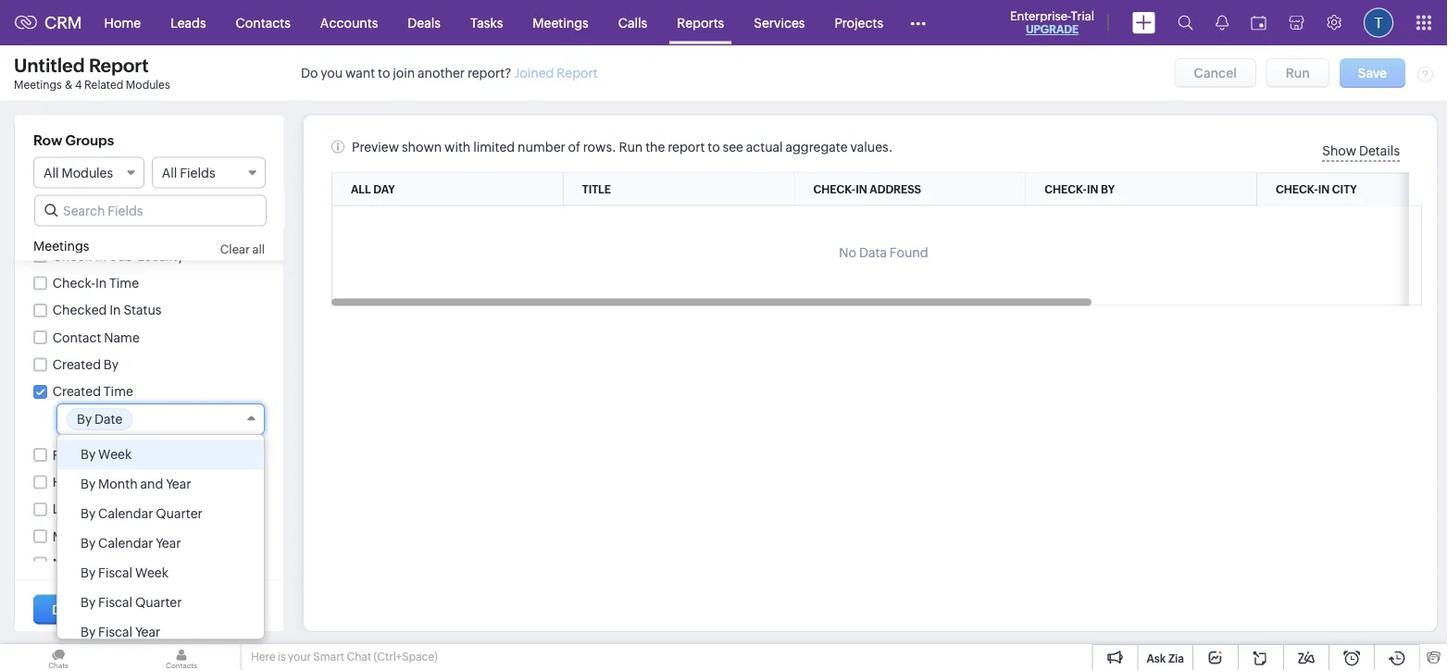 Task type: locate. For each thing, give the bounding box(es) containing it.
row
[[33, 132, 62, 149], [33, 462, 62, 478]]

check-in time
[[53, 276, 139, 291]]

2 vertical spatial time
[[109, 557, 139, 571]]

0 vertical spatial calendar
[[98, 507, 153, 522]]

1 vertical spatial meetings
[[14, 79, 62, 91]]

1 vertical spatial groups
[[65, 462, 114, 478]]

deals link
[[393, 0, 456, 45]]

1 horizontal spatial columns
[[107, 577, 166, 593]]

0 horizontal spatial columns
[[33, 199, 93, 215]]

1 horizontal spatial week
[[135, 566, 169, 581]]

2 vertical spatial groups
[[89, 518, 137, 534]]

column down 'aggregate'
[[53, 603, 102, 618]]

modified up 'aggregate'
[[53, 557, 107, 571]]

by fiscal quarter option
[[57, 588, 264, 618]]

tab panel containing columns
[[24, 199, 274, 618]]

by month and year
[[81, 477, 191, 492]]

(ctrl+space)
[[374, 651, 438, 664]]

fiscal down by calendar year
[[98, 566, 133, 581]]

2 group from the top
[[53, 544, 92, 559]]

cancel down signals 'image' in the right of the page
[[1195, 66, 1237, 80]]

save button
[[1340, 58, 1406, 88]]

selected inside row groups no group selected
[[94, 484, 148, 499]]

created
[[53, 357, 101, 372], [53, 385, 101, 399]]

1 vertical spatial to
[[708, 139, 720, 154]]

row for row groups no group selected
[[33, 462, 62, 478]]

report
[[668, 139, 705, 154]]

want
[[346, 66, 375, 80]]

0 vertical spatial run
[[1286, 66, 1311, 80]]

by calendar year
[[81, 537, 181, 551]]

no group selected
[[33, 544, 148, 559]]

cancel button down by fiscal week option
[[113, 595, 195, 625]]

to left see
[[708, 139, 720, 154]]

no data found
[[840, 245, 929, 260]]

name for last name
[[80, 397, 116, 412]]

0 vertical spatial group
[[53, 484, 92, 499]]

name up by date
[[80, 397, 116, 412]]

selected up by fiscal year
[[104, 603, 158, 618]]

groups inside row groups no group selected
[[65, 462, 114, 478]]

1 vertical spatial modules
[[61, 165, 113, 180]]

1 vertical spatial cancel
[[133, 603, 175, 617]]

profile element
[[1353, 0, 1405, 45]]

untitled
[[14, 55, 85, 76]]

meetings link
[[518, 0, 604, 45]]

1 group from the top
[[53, 484, 92, 499]]

to
[[378, 66, 390, 80], [708, 139, 720, 154]]

1 vertical spatial calendar
[[98, 537, 153, 551]]

0 vertical spatial modules
[[126, 79, 170, 91]]

status
[[124, 303, 162, 318]]

meetings left calls link
[[533, 15, 589, 30]]

name down checked in status
[[104, 330, 140, 345]]

0 vertical spatial name
[[104, 330, 140, 345]]

rows.
[[583, 139, 617, 154]]

check-in state
[[53, 222, 141, 236]]

2 calendar from the top
[[98, 537, 153, 551]]

preview
[[352, 139, 399, 154]]

title
[[582, 183, 611, 195], [582, 183, 611, 195], [53, 258, 78, 273], [85, 370, 110, 384]]

0 vertical spatial cancel button
[[1175, 58, 1257, 88]]

time
[[109, 276, 139, 291], [104, 385, 133, 399], [109, 557, 139, 571]]

0 vertical spatial modified
[[53, 529, 107, 544]]

run left save button
[[1286, 66, 1311, 80]]

name inside tab panel
[[80, 397, 116, 412]]

0 vertical spatial quarter
[[156, 507, 203, 522]]

0 vertical spatial column
[[33, 518, 86, 534]]

calendar for quarter
[[98, 507, 153, 522]]

no for no column selected
[[33, 603, 51, 618]]

quarter down by month and year option at the left of the page
[[156, 507, 203, 522]]

1 horizontal spatial modules
[[126, 79, 170, 91]]

0 vertical spatial groups
[[65, 132, 114, 149]]

ask zia
[[1147, 653, 1185, 665]]

to left join
[[378, 66, 390, 80]]

list box
[[57, 436, 264, 648]]

1 vertical spatial created
[[53, 385, 101, 399]]

cancel button down signals 'image' in the right of the page
[[1175, 58, 1257, 88]]

fiscal inside option
[[98, 625, 133, 640]]

0 horizontal spatial cancel
[[133, 603, 175, 617]]

smart
[[313, 651, 345, 664]]

2 vertical spatial fiscal
[[98, 625, 133, 640]]

fiscal for year
[[98, 625, 133, 640]]

created down 'contact'
[[53, 357, 101, 372]]

cancel up the by fiscal year option
[[133, 603, 175, 617]]

tab panel
[[24, 199, 274, 618]]

by inside field
[[77, 412, 92, 427]]

check-in city inside tab panel
[[53, 342, 134, 357]]

selected up 'by calendar quarter'
[[94, 484, 148, 499]]

day inside tab panel
[[71, 231, 93, 245]]

calendar up by calendar year
[[98, 507, 153, 522]]

related
[[84, 79, 124, 91]]

0 vertical spatial year
[[166, 477, 191, 492]]

Search Fields text field
[[35, 196, 266, 226]]

0 vertical spatial columns
[[33, 199, 93, 215]]

1 horizontal spatial cancel button
[[1175, 58, 1257, 88]]

limited
[[473, 139, 515, 154]]

show
[[1323, 143, 1357, 158]]

2 vertical spatial selected
[[104, 603, 158, 618]]

meetings inside "untitled report meetings & 4 related modules"
[[14, 79, 62, 91]]

by inside tab panel
[[109, 314, 125, 329]]

tasks link
[[456, 0, 518, 45]]

no for no data found
[[840, 245, 857, 260]]

0 vertical spatial selected
[[94, 484, 148, 499]]

from
[[53, 448, 84, 463]]

3 fiscal from the top
[[98, 625, 133, 640]]

day
[[373, 183, 395, 195], [373, 183, 395, 195], [71, 231, 93, 245]]

leads link
[[156, 0, 221, 45]]

1 horizontal spatial to
[[708, 139, 720, 154]]

1 vertical spatial run
[[619, 139, 643, 154]]

by fiscal year
[[81, 625, 160, 640]]

year down by fiscal quarter option
[[135, 625, 160, 640]]

you
[[321, 66, 343, 80]]

selected
[[94, 484, 148, 499], [94, 544, 148, 559], [104, 603, 158, 618]]

time down by calendar year
[[109, 557, 139, 571]]

column
[[33, 518, 86, 534], [53, 603, 102, 618]]

columns down the all modules at the left top
[[33, 199, 93, 215]]

0 vertical spatial row
[[33, 132, 62, 149]]

by week
[[81, 448, 132, 462]]

4
[[75, 79, 82, 91]]

run inside button
[[1286, 66, 1311, 80]]

actual
[[746, 139, 783, 154]]

selected for columns
[[104, 603, 158, 618]]

2 vertical spatial year
[[135, 625, 160, 640]]

in
[[1319, 183, 1330, 195], [1319, 183, 1330, 195], [856, 184, 868, 196], [856, 184, 868, 196], [1087, 184, 1099, 196], [1087, 184, 1099, 196], [95, 222, 107, 236], [95, 249, 107, 264], [95, 276, 107, 291], [95, 286, 107, 301], [110, 303, 121, 318], [95, 314, 107, 329], [95, 342, 107, 357]]

0 horizontal spatial week
[[98, 448, 132, 462]]

quarter for by fiscal quarter
[[135, 596, 182, 611]]

created down the note title
[[53, 385, 101, 399]]

year inside option
[[135, 625, 160, 640]]

fields
[[180, 165, 215, 180]]

quarter
[[156, 507, 203, 522], [135, 596, 182, 611]]

quarter for by calendar quarter
[[156, 507, 203, 522]]

1 vertical spatial modified
[[53, 557, 107, 571]]

quarter up the by fiscal year option
[[135, 596, 182, 611]]

created by
[[53, 357, 119, 372]]

check-in address
[[814, 184, 922, 196], [814, 184, 922, 196], [53, 286, 159, 301]]

show details
[[1323, 143, 1401, 158]]

name for contact name
[[104, 330, 140, 345]]

0 vertical spatial week
[[98, 448, 132, 462]]

modified for modified by
[[53, 529, 107, 544]]

1 vertical spatial time
[[104, 385, 133, 399]]

modified
[[53, 529, 107, 544], [53, 557, 107, 571]]

1 vertical spatial name
[[80, 397, 116, 412]]

0 horizontal spatial modules
[[61, 165, 113, 180]]

1 vertical spatial row
[[33, 462, 62, 478]]

1 vertical spatial fiscal
[[98, 596, 133, 611]]

no left done
[[33, 603, 51, 618]]

modified down location
[[53, 529, 107, 544]]

2 vertical spatial meetings
[[33, 239, 89, 253]]

address
[[870, 184, 922, 196], [870, 184, 922, 196], [109, 286, 159, 301]]

by calendar year option
[[57, 529, 264, 559]]

year right and
[[166, 477, 191, 492]]

groups
[[65, 132, 114, 149], [65, 462, 114, 478], [89, 518, 137, 534]]

by month and year option
[[57, 470, 264, 499]]

report
[[89, 55, 149, 76]]

meetings down check-in state
[[33, 239, 89, 253]]

of
[[568, 139, 581, 154]]

is
[[278, 651, 286, 664]]

no left data
[[840, 245, 857, 260]]

row inside row groups no group selected
[[33, 462, 62, 478]]

by
[[1101, 184, 1115, 196], [1101, 184, 1115, 196], [109, 314, 125, 329], [104, 357, 119, 372], [77, 412, 92, 427], [81, 448, 96, 462], [81, 477, 96, 492], [81, 507, 96, 522], [109, 529, 124, 544], [81, 537, 96, 551], [81, 566, 96, 581], [81, 596, 96, 611], [81, 625, 96, 640]]

chat
[[347, 651, 372, 664]]

fiscal
[[98, 566, 133, 581], [98, 596, 133, 611], [98, 625, 133, 640]]

0 horizontal spatial to
[[378, 66, 390, 80]]

create menu element
[[1122, 0, 1167, 45]]

0 vertical spatial fiscal
[[98, 566, 133, 581]]

checked in status
[[53, 303, 162, 318]]

0 horizontal spatial run
[[619, 139, 643, 154]]

upgrade
[[1026, 23, 1079, 36]]

group inside row groups no group selected
[[53, 484, 92, 499]]

1 vertical spatial selected
[[94, 544, 148, 559]]

1 vertical spatial year
[[156, 537, 181, 551]]

calendar for year
[[98, 537, 153, 551]]

run left the
[[619, 139, 643, 154]]

profile image
[[1364, 8, 1394, 38]]

create menu image
[[1133, 12, 1156, 34]]

modules down "row groups"
[[61, 165, 113, 180]]

your
[[288, 651, 311, 664]]

group
[[53, 484, 92, 499], [53, 544, 92, 559]]

row up location
[[33, 462, 62, 478]]

report?
[[468, 66, 512, 80]]

modules inside "untitled report meetings & 4 related modules"
[[126, 79, 170, 91]]

2 fiscal from the top
[[98, 596, 133, 611]]

time up date
[[104, 385, 133, 399]]

trial
[[1071, 9, 1095, 23]]

All Fields field
[[152, 157, 266, 189]]

2 created from the top
[[53, 385, 101, 399]]

created time
[[53, 385, 133, 399]]

fiscal for week
[[98, 566, 133, 581]]

1 created from the top
[[53, 357, 101, 372]]

calendar up by fiscal week
[[98, 537, 153, 551]]

no left host
[[33, 484, 51, 499]]

more
[[134, 429, 165, 444]]

run
[[1286, 66, 1311, 80], [619, 139, 643, 154]]

week
[[98, 448, 132, 462], [135, 566, 169, 581]]

1 vertical spatial group
[[53, 544, 92, 559]]

1 fiscal from the top
[[98, 566, 133, 581]]

groups for column groups
[[89, 518, 137, 534]]

created for created by
[[53, 357, 101, 372]]

by calendar quarter
[[81, 507, 203, 522]]

group down "column groups"
[[53, 544, 92, 559]]

1 vertical spatial week
[[135, 566, 169, 581]]

By Date field
[[57, 404, 265, 436]]

here
[[251, 651, 276, 664]]

services link
[[739, 0, 820, 45]]

check-in sub-locality
[[53, 249, 184, 264]]

columns up 'by fiscal quarter'
[[107, 577, 166, 593]]

1 calendar from the top
[[98, 507, 153, 522]]

all inside field
[[162, 165, 177, 180]]

1 row from the top
[[33, 132, 62, 149]]

row groups
[[33, 132, 114, 149]]

groups for row groups
[[65, 132, 114, 149]]

details
[[1360, 143, 1401, 158]]

0 vertical spatial created
[[53, 357, 101, 372]]

check-in by
[[1045, 184, 1115, 196], [1045, 184, 1115, 196], [53, 314, 125, 329]]

2 row from the top
[[33, 462, 62, 478]]

column down location
[[33, 518, 86, 534]]

1 horizontal spatial cancel
[[1195, 66, 1237, 80]]

fiscal down aggregate columns
[[98, 596, 133, 611]]

0 horizontal spatial cancel button
[[113, 595, 195, 625]]

1 vertical spatial quarter
[[135, 596, 182, 611]]

row up the all modules at the left top
[[33, 132, 62, 149]]

modules down report
[[126, 79, 170, 91]]

fiscal down no column selected
[[98, 625, 133, 640]]

selected up by fiscal week
[[94, 544, 148, 559]]

0 vertical spatial time
[[109, 276, 139, 291]]

meetings down untitled at left top
[[14, 79, 62, 91]]

time for created time
[[104, 385, 133, 399]]

tab list
[[24, 143, 274, 178]]

week up month
[[98, 448, 132, 462]]

group up location
[[53, 484, 92, 499]]

tasks
[[470, 15, 503, 30]]

no up 'aggregate'
[[33, 544, 51, 559]]

2 modified from the top
[[53, 557, 107, 571]]

year up by fiscal week option
[[156, 537, 181, 551]]

all
[[44, 165, 59, 180], [162, 165, 177, 180], [351, 183, 371, 195], [351, 183, 371, 195], [53, 231, 68, 245]]

time down sub-
[[109, 276, 139, 291]]

modified time
[[53, 557, 139, 571]]

name
[[104, 330, 140, 345], [80, 397, 116, 412]]

1 horizontal spatial run
[[1286, 66, 1311, 80]]

1 modified from the top
[[53, 529, 107, 544]]

All Modules field
[[33, 157, 145, 189]]

0 vertical spatial cancel
[[1195, 66, 1237, 80]]

host
[[53, 475, 81, 490]]

week up by fiscal quarter option
[[135, 566, 169, 581]]

done button
[[33, 595, 103, 625]]



Task type: describe. For each thing, give the bounding box(es) containing it.
do
[[301, 66, 318, 80]]

crm link
[[15, 13, 82, 32]]

month
[[98, 477, 138, 492]]

the
[[646, 139, 665, 154]]

cancel for bottom cancel button
[[133, 603, 175, 617]]

all inside tab panel
[[53, 231, 68, 245]]

crm
[[44, 13, 82, 32]]

week inside the by week option
[[98, 448, 132, 462]]

see
[[723, 139, 744, 154]]

all modules
[[44, 165, 113, 180]]

chats image
[[0, 645, 117, 671]]

search element
[[1167, 0, 1205, 45]]

Other Modules field
[[899, 8, 938, 38]]

state
[[109, 222, 141, 236]]

by week option
[[57, 440, 264, 470]]

locality
[[137, 249, 184, 264]]

contacts
[[236, 15, 291, 30]]

by fiscal week
[[81, 566, 169, 581]]

services
[[754, 15, 805, 30]]

another
[[418, 66, 465, 80]]

checked
[[53, 303, 107, 318]]

done
[[52, 603, 85, 617]]

calendar image
[[1251, 15, 1267, 30]]

all inside "field"
[[44, 165, 59, 180]]

number
[[518, 139, 566, 154]]

signals element
[[1205, 0, 1240, 45]]

by fiscal week option
[[57, 559, 264, 588]]

shown
[[402, 139, 442, 154]]

selected for groups
[[94, 544, 148, 559]]

run button
[[1267, 58, 1330, 88]]

contacts link
[[221, 0, 306, 45]]

last name
[[53, 397, 116, 412]]

row groups no group selected
[[33, 462, 148, 499]]

projects link
[[820, 0, 899, 45]]

note title
[[53, 370, 110, 384]]

year for by calendar year
[[156, 537, 181, 551]]

no for no group selected
[[33, 544, 51, 559]]

accounts
[[320, 15, 378, 30]]

note
[[53, 370, 82, 384]]

modified for modified time
[[53, 557, 107, 571]]

1 vertical spatial cancel button
[[113, 595, 195, 625]]

1 vertical spatial columns
[[107, 577, 166, 593]]

date
[[95, 412, 123, 427]]

projects
[[835, 15, 884, 30]]

column groups
[[33, 518, 137, 534]]

by calendar quarter option
[[57, 499, 264, 529]]

by fiscal year option
[[57, 618, 264, 648]]

row for row groups
[[33, 132, 62, 149]]

data
[[860, 245, 887, 260]]

reports
[[677, 15, 725, 30]]

ask
[[1147, 653, 1166, 665]]

no inside row groups no group selected
[[33, 484, 51, 499]]

signals image
[[1216, 15, 1229, 31]]

clear all
[[220, 242, 265, 256]]

deals
[[408, 15, 441, 30]]

enterprise-trial upgrade
[[1011, 9, 1095, 36]]

city inside tab panel
[[109, 342, 134, 357]]

last
[[53, 397, 77, 412]]

calls
[[618, 15, 648, 30]]

by fiscal quarter
[[81, 596, 182, 611]]

preview shown with limited number of rows. run the report to see actual aggregate values.
[[352, 139, 893, 154]]

reports link
[[663, 0, 739, 45]]

home
[[104, 15, 141, 30]]

with
[[445, 139, 471, 154]]

found
[[890, 245, 929, 260]]

clear
[[220, 242, 250, 256]]

aggregate
[[786, 139, 848, 154]]

home link
[[89, 0, 156, 45]]

join
[[393, 66, 415, 80]]

enterprise-
[[1011, 9, 1071, 23]]

zia
[[1169, 653, 1185, 665]]

all
[[252, 242, 265, 256]]

contact
[[53, 330, 101, 345]]

here is your smart chat (ctrl+space)
[[251, 651, 438, 664]]

0 vertical spatial meetings
[[533, 15, 589, 30]]

contacts image
[[123, 645, 240, 671]]

calls link
[[604, 0, 663, 45]]

values.
[[851, 139, 893, 154]]

all fields
[[162, 165, 215, 180]]

aggregate columns
[[33, 577, 166, 593]]

by date
[[77, 412, 123, 427]]

cancel for cancel button to the top
[[1195, 66, 1237, 80]]

time for modified time
[[109, 557, 139, 571]]

list box containing by week
[[57, 436, 264, 648]]

fiscal for quarter
[[98, 596, 133, 611]]

no column selected
[[33, 603, 158, 618]]

contact name
[[53, 330, 140, 345]]

location
[[53, 502, 105, 517]]

week inside by fiscal week option
[[135, 566, 169, 581]]

leads
[[171, 15, 206, 30]]

modified by
[[53, 529, 124, 544]]

accounts link
[[306, 0, 393, 45]]

groups for row groups no group selected
[[65, 462, 114, 478]]

year for by fiscal year
[[135, 625, 160, 640]]

created for created time
[[53, 385, 101, 399]]

and
[[140, 477, 163, 492]]

1 vertical spatial column
[[53, 603, 102, 618]]

search image
[[1178, 15, 1194, 31]]

0 vertical spatial to
[[378, 66, 390, 80]]

modules inside "field"
[[61, 165, 113, 180]]



Task type: vqa. For each thing, say whether or not it's contained in the screenshot.
the bottommost Time
yes



